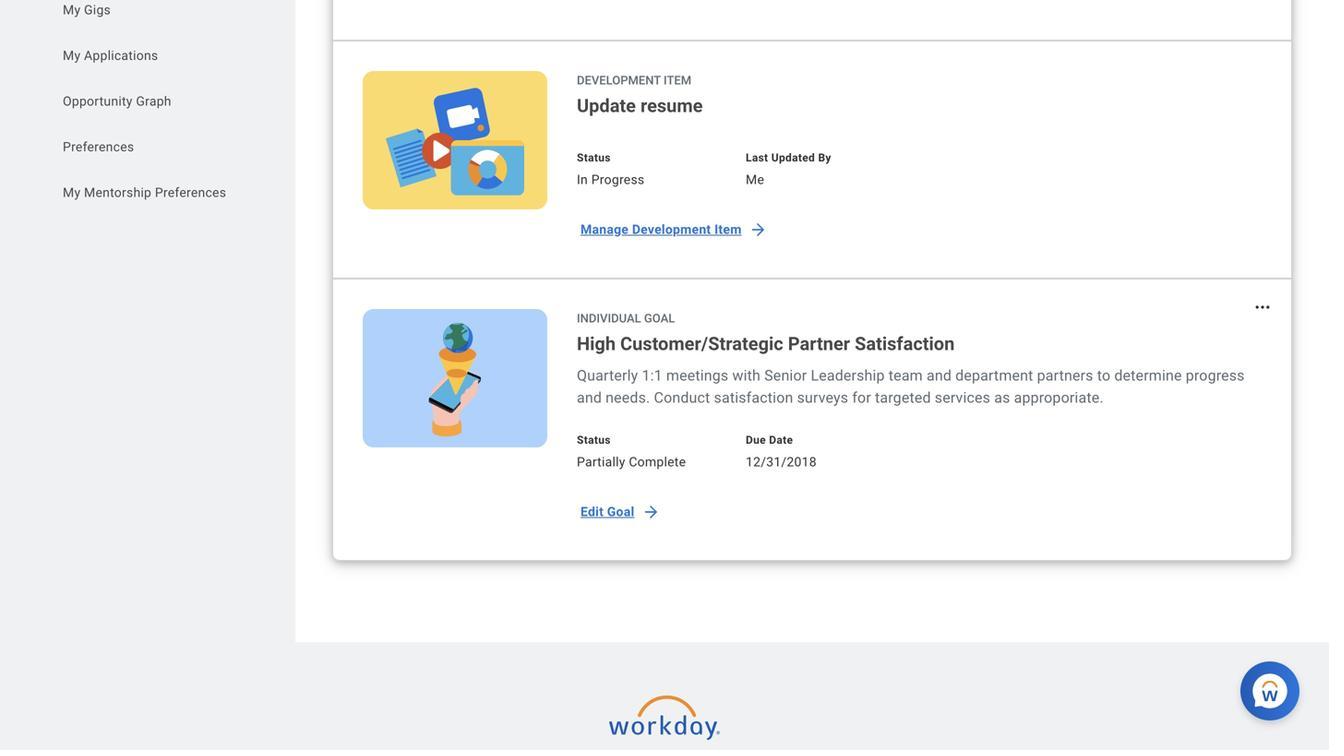 Task type: vqa. For each thing, say whether or not it's contained in the screenshot.
the Last Updated By Me
yes



Task type: locate. For each thing, give the bounding box(es) containing it.
1 vertical spatial goal
[[607, 505, 635, 520]]

my mentorship preferences
[[63, 185, 226, 200]]

determine
[[1115, 367, 1183, 385]]

status up partially
[[577, 434, 611, 447]]

0 horizontal spatial item
[[664, 73, 692, 87]]

0 horizontal spatial goal
[[607, 505, 635, 520]]

1 vertical spatial status
[[577, 434, 611, 447]]

0 vertical spatial status
[[577, 151, 611, 164]]

1 vertical spatial preferences
[[155, 185, 226, 200]]

manage development item button
[[570, 211, 775, 248]]

leadership
[[811, 367, 885, 385]]

logo image
[[609, 687, 720, 750]]

and
[[927, 367, 952, 385], [577, 389, 602, 407]]

my left gigs
[[63, 2, 81, 18]]

1 horizontal spatial goal
[[644, 312, 675, 326]]

development inside development item update resume
[[577, 73, 661, 87]]

individual goal
[[577, 312, 675, 326]]

edit
[[581, 505, 604, 520]]

goal up customer/strategic
[[644, 312, 675, 326]]

0 vertical spatial my
[[63, 2, 81, 18]]

0 horizontal spatial preferences
[[63, 139, 134, 155]]

individual
[[577, 312, 641, 326]]

my
[[63, 2, 81, 18], [63, 48, 81, 63], [63, 185, 81, 200]]

3 my from the top
[[63, 185, 81, 200]]

opportunity
[[63, 94, 133, 109]]

0 vertical spatial preferences
[[63, 139, 134, 155]]

preferences
[[63, 139, 134, 155], [155, 185, 226, 200]]

list
[[0, 0, 296, 207]]

resume
[[641, 95, 703, 117]]

satisfaction
[[855, 333, 955, 355]]

0 horizontal spatial and
[[577, 389, 602, 407]]

0 vertical spatial goal
[[644, 312, 675, 326]]

preferences down opportunity
[[63, 139, 134, 155]]

my gigs link
[[61, 1, 251, 19]]

1 horizontal spatial and
[[927, 367, 952, 385]]

status inside 'status partially complete'
[[577, 434, 611, 447]]

department
[[956, 367, 1034, 385]]

mentorship
[[84, 185, 152, 200]]

development
[[577, 73, 661, 87], [632, 222, 711, 237]]

goal
[[644, 312, 675, 326], [607, 505, 635, 520]]

1 vertical spatial item
[[715, 222, 742, 237]]

edit goal
[[581, 505, 635, 520]]

1 vertical spatial development
[[632, 222, 711, 237]]

my for my mentorship preferences
[[63, 185, 81, 200]]

status up in
[[577, 151, 611, 164]]

1 vertical spatial and
[[577, 389, 602, 407]]

goal right edit
[[607, 505, 635, 520]]

preferences link
[[61, 138, 251, 157]]

1 status from the top
[[577, 151, 611, 164]]

1 my from the top
[[63, 2, 81, 18]]

update
[[577, 95, 636, 117]]

preferences down preferences "link" at the top
[[155, 185, 226, 200]]

0 vertical spatial item
[[664, 73, 692, 87]]

gigs
[[84, 2, 111, 18]]

manage development item
[[581, 222, 742, 237]]

graph
[[136, 94, 172, 109]]

opportunity graph link
[[61, 92, 251, 111]]

progress
[[1186, 367, 1245, 385]]

my inside 'link'
[[63, 185, 81, 200]]

1 horizontal spatial preferences
[[155, 185, 226, 200]]

status
[[577, 151, 611, 164], [577, 434, 611, 447]]

my for my applications
[[63, 48, 81, 63]]

item inside button
[[715, 222, 742, 237]]

1:1
[[642, 367, 663, 385]]

in
[[577, 172, 588, 187]]

and down quarterly
[[577, 389, 602, 407]]

item up resume in the top of the page
[[664, 73, 692, 87]]

1 vertical spatial my
[[63, 48, 81, 63]]

my applications link
[[61, 47, 251, 65]]

0 vertical spatial development
[[577, 73, 661, 87]]

item
[[664, 73, 692, 87], [715, 222, 742, 237]]

item left arrow right icon
[[715, 222, 742, 237]]

for
[[853, 389, 872, 407]]

updated
[[772, 151, 816, 164]]

development right manage
[[632, 222, 711, 237]]

status for in
[[577, 151, 611, 164]]

0 vertical spatial and
[[927, 367, 952, 385]]

2 vertical spatial my
[[63, 185, 81, 200]]

and up services
[[927, 367, 952, 385]]

my left mentorship
[[63, 185, 81, 200]]

2 status from the top
[[577, 434, 611, 447]]

approporiate.
[[1015, 389, 1104, 407]]

1 horizontal spatial item
[[715, 222, 742, 237]]

quarterly
[[577, 367, 638, 385]]

needs.
[[606, 389, 650, 407]]

2 my from the top
[[63, 48, 81, 63]]

high
[[577, 333, 616, 355]]

development inside button
[[632, 222, 711, 237]]

complete
[[629, 455, 686, 470]]

my down my gigs
[[63, 48, 81, 63]]

date
[[769, 434, 794, 447]]

status inside status in progress
[[577, 151, 611, 164]]

development up update
[[577, 73, 661, 87]]

goal inside edit goal button
[[607, 505, 635, 520]]

satisfaction
[[714, 389, 794, 407]]



Task type: describe. For each thing, give the bounding box(es) containing it.
by
[[819, 151, 832, 164]]

partner
[[788, 333, 851, 355]]

my gigs
[[63, 2, 111, 18]]

with
[[733, 367, 761, 385]]

last
[[746, 151, 769, 164]]

my mentorship preferences link
[[61, 184, 251, 202]]

my applications
[[63, 48, 158, 63]]

goal for individual goal
[[644, 312, 675, 326]]

services
[[935, 389, 991, 407]]

arrow right image
[[749, 221, 768, 239]]

item inside development item update resume
[[664, 73, 692, 87]]

edit goal button
[[570, 494, 668, 531]]

12/31/2018
[[746, 455, 817, 470]]

to
[[1098, 367, 1111, 385]]

senior
[[765, 367, 807, 385]]

progress
[[592, 172, 645, 187]]

due date 12/31/2018
[[746, 434, 817, 470]]

manage
[[581, 222, 629, 237]]

partners
[[1038, 367, 1094, 385]]

status partially complete
[[577, 434, 686, 470]]

surveys
[[798, 389, 849, 407]]

as
[[995, 389, 1011, 407]]

preferences inside "link"
[[63, 139, 134, 155]]

customer/strategic
[[621, 333, 784, 355]]

goal for edit goal
[[607, 505, 635, 520]]

conduct
[[654, 389, 711, 407]]

related actions image
[[1254, 298, 1273, 317]]

preferences inside 'link'
[[155, 185, 226, 200]]

partially
[[577, 455, 626, 470]]

applications
[[84, 48, 158, 63]]

status for partially
[[577, 434, 611, 447]]

quarterly 1:1 meetings with senior leadership team and department partners to determine progress and needs. conduct satisfaction surveys for targeted services as approporiate.
[[577, 367, 1245, 407]]

team
[[889, 367, 923, 385]]

due
[[746, 434, 766, 447]]

meetings
[[667, 367, 729, 385]]

high customer/strategic partner satisfaction
[[577, 333, 955, 355]]

arrow right image
[[642, 503, 661, 522]]

my for my gigs
[[63, 2, 81, 18]]

opportunity graph
[[63, 94, 172, 109]]

last updated by me
[[746, 151, 832, 187]]

list containing my gigs
[[0, 0, 296, 207]]

targeted
[[875, 389, 931, 407]]

development item update resume
[[577, 73, 703, 117]]

me
[[746, 172, 765, 187]]

status in progress
[[577, 151, 645, 187]]



